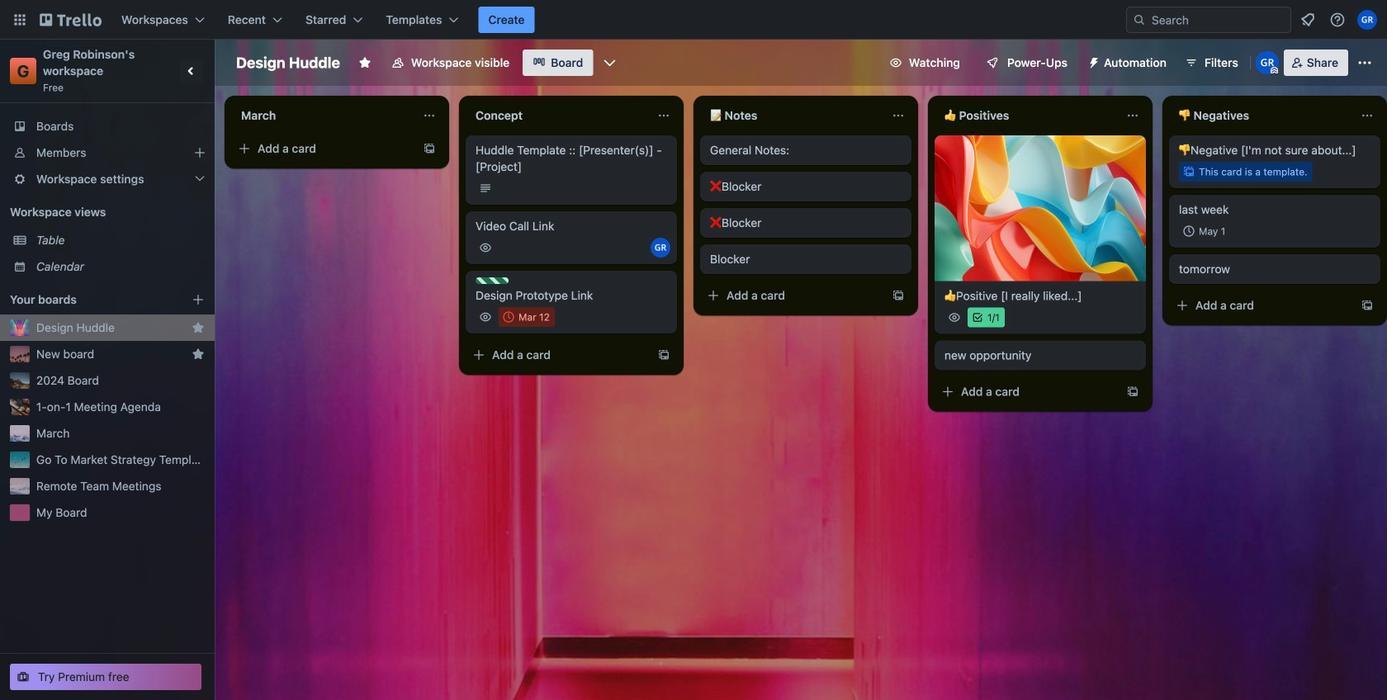 Task type: vqa. For each thing, say whether or not it's contained in the screenshot.
@eloiselin621 Account not yet created • Workspace guest
no



Task type: describe. For each thing, give the bounding box(es) containing it.
star or unstar board image
[[358, 56, 371, 69]]

1 vertical spatial greg robinson (gregrobinson96) image
[[1256, 51, 1279, 74]]

Board name text field
[[228, 50, 348, 76]]

show menu image
[[1357, 54, 1373, 71]]

back to home image
[[40, 7, 102, 33]]

this member is an admin of this board. image
[[1271, 67, 1278, 74]]

color: green, title: none image
[[476, 277, 509, 284]]

1 starred icon image from the top
[[192, 321, 205, 334]]

sm image
[[1081, 50, 1104, 73]]

customize views image
[[601, 54, 618, 71]]

create from template… image
[[657, 348, 670, 362]]

0 vertical spatial greg robinson (gregrobinson96) image
[[1358, 10, 1377, 30]]

your boards with 8 items element
[[10, 290, 167, 310]]



Task type: locate. For each thing, give the bounding box(es) containing it.
None checkbox
[[1179, 221, 1231, 241]]

None text field
[[700, 102, 885, 129], [935, 102, 1120, 129], [1169, 102, 1354, 129], [700, 102, 885, 129], [935, 102, 1120, 129], [1169, 102, 1354, 129]]

Search field
[[1146, 8, 1291, 31]]

None text field
[[231, 102, 416, 129], [466, 102, 651, 129], [231, 102, 416, 129], [466, 102, 651, 129]]

workspace navigation collapse icon image
[[180, 59, 203, 83]]

1 horizontal spatial greg robinson (gregrobinson96) image
[[1256, 51, 1279, 74]]

0 vertical spatial starred icon image
[[192, 321, 205, 334]]

add board image
[[192, 293, 205, 306]]

None checkbox
[[499, 307, 555, 327]]

open information menu image
[[1329, 12, 1346, 28]]

2 starred icon image from the top
[[192, 348, 205, 361]]

search image
[[1133, 13, 1146, 26]]

2 horizontal spatial greg robinson (gregrobinson96) image
[[1358, 10, 1377, 30]]

greg robinson (gregrobinson96) image
[[1358, 10, 1377, 30], [1256, 51, 1279, 74], [651, 238, 670, 258]]

0 horizontal spatial greg robinson (gregrobinson96) image
[[651, 238, 670, 258]]

1 vertical spatial starred icon image
[[192, 348, 205, 361]]

0 notifications image
[[1298, 10, 1318, 30]]

2 vertical spatial greg robinson (gregrobinson96) image
[[651, 238, 670, 258]]

create from template… image
[[423, 142, 436, 155], [892, 289, 905, 302], [1361, 299, 1374, 312], [1126, 385, 1140, 399]]

primary element
[[0, 0, 1387, 40]]

starred icon image
[[192, 321, 205, 334], [192, 348, 205, 361]]



